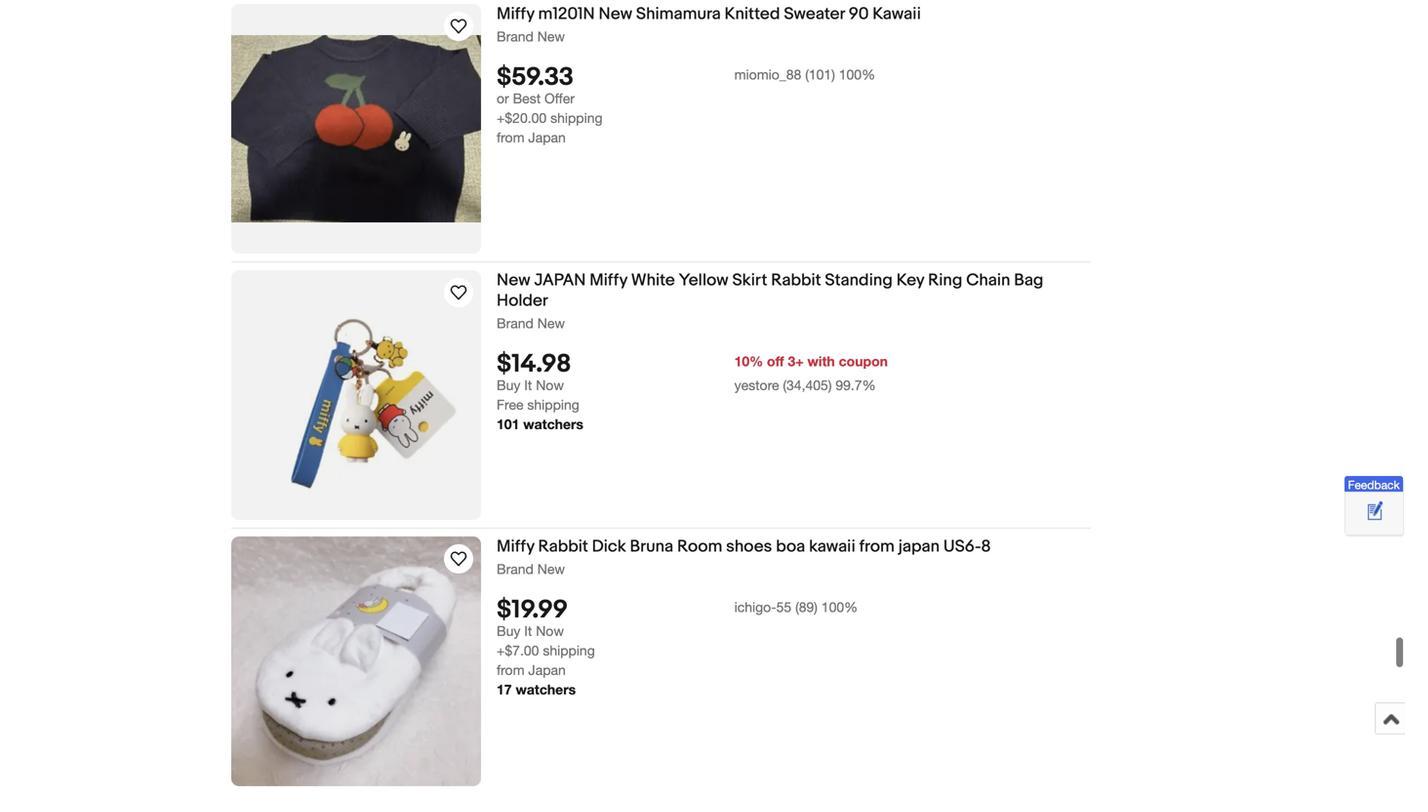 Task type: vqa. For each thing, say whether or not it's contained in the screenshot.
leftmost -
no



Task type: locate. For each thing, give the bounding box(es) containing it.
watchers right 101 at left
[[523, 417, 584, 433]]

1 vertical spatial buy
[[497, 623, 521, 640]]

dick
[[592, 537, 626, 557]]

2 vertical spatial shipping
[[543, 643, 595, 659]]

2 vertical spatial miffy
[[497, 537, 535, 557]]

shipping right free
[[528, 397, 580, 413]]

bruna
[[630, 537, 674, 557]]

miffy left the m1201n
[[497, 4, 535, 24]]

sweater
[[784, 4, 845, 24]]

brand down holder on the left
[[497, 315, 534, 331]]

0 vertical spatial 100%
[[839, 67, 876, 83]]

miffy left white
[[590, 270, 628, 291]]

0 vertical spatial watchers
[[523, 417, 584, 433]]

from inside 'miffy rabbit  dick bruna  room shoes boa kawaii from japan us6-8 brand new'
[[860, 537, 895, 557]]

1 it from the top
[[524, 377, 532, 394]]

2 brand from the top
[[497, 315, 534, 331]]

white
[[631, 270, 675, 291]]

1 vertical spatial now
[[536, 623, 564, 640]]

free
[[497, 397, 524, 413]]

miffy
[[497, 4, 535, 24], [590, 270, 628, 291], [497, 537, 535, 557]]

m1201n
[[538, 4, 595, 24]]

shipping
[[551, 110, 603, 126], [528, 397, 580, 413], [543, 643, 595, 659]]

3 brand from the top
[[497, 561, 534, 577]]

standing
[[825, 270, 893, 291]]

miffy rabbit  dick bruna  room shoes boa kawaii from japan us6-8 brand new
[[497, 537, 991, 577]]

now inside the ichigo-55 (89) 100% buy it now +$7.00 shipping from japan 17 watchers
[[536, 623, 564, 640]]

japan
[[529, 130, 566, 146], [529, 663, 566, 679]]

1 buy from the top
[[497, 377, 521, 394]]

miomio_88 (101) 100% or best offer +$20.00 shipping from japan
[[497, 67, 876, 146]]

100% right (89)
[[822, 600, 858, 616]]

0 vertical spatial now
[[536, 377, 564, 394]]

now up +$7.00
[[536, 623, 564, 640]]

rabbit right skirt
[[771, 270, 822, 291]]

buy up free
[[497, 377, 521, 394]]

new
[[599, 4, 633, 24], [538, 28, 565, 44], [497, 270, 531, 291], [538, 315, 565, 331], [538, 561, 565, 577]]

japan down +$7.00
[[529, 663, 566, 679]]

japan down +$20.00
[[529, 130, 566, 146]]

0 vertical spatial miffy
[[497, 4, 535, 24]]

it inside 10% off 3+ with coupon buy it now
[[524, 377, 532, 394]]

+$7.00
[[497, 643, 539, 659]]

miffy rabbit  dick bruna  room shoes boa kawaii from japan us6-8 link
[[497, 537, 1091, 561]]

it up +$7.00
[[524, 623, 532, 640]]

new up $19.99
[[538, 561, 565, 577]]

from inside the miomio_88 (101) 100% or best offer +$20.00 shipping from japan
[[497, 130, 525, 146]]

new down holder on the left
[[538, 315, 565, 331]]

2 now from the top
[[536, 623, 564, 640]]

knitted
[[725, 4, 781, 24]]

1 horizontal spatial rabbit
[[771, 270, 822, 291]]

0 vertical spatial buy
[[497, 377, 521, 394]]

brand inside new japan miffy white yellow skirt rabbit standing key ring chain bag holder brand new
[[497, 315, 534, 331]]

2 vertical spatial from
[[497, 663, 525, 679]]

1 vertical spatial watchers
[[516, 682, 576, 698]]

now down holder on the left
[[536, 377, 564, 394]]

from down +$20.00
[[497, 130, 525, 146]]

1 vertical spatial rabbit
[[538, 537, 589, 557]]

shipping down offer
[[551, 110, 603, 126]]

1 vertical spatial japan
[[529, 663, 566, 679]]

0 vertical spatial from
[[497, 130, 525, 146]]

1 vertical spatial 100%
[[822, 600, 858, 616]]

buy inside the ichigo-55 (89) 100% buy it now +$7.00 shipping from japan 17 watchers
[[497, 623, 521, 640]]

1 now from the top
[[536, 377, 564, 394]]

key
[[897, 270, 925, 291]]

it
[[524, 377, 532, 394], [524, 623, 532, 640]]

japan
[[534, 270, 586, 291]]

brand inside miffy m1201n new shimamura  knitted sweater 90 kawaii brand new
[[497, 28, 534, 44]]

shipping right +$7.00
[[543, 643, 595, 659]]

it down holder on the left
[[524, 377, 532, 394]]

0 vertical spatial it
[[524, 377, 532, 394]]

1 vertical spatial from
[[860, 537, 895, 557]]

2 japan from the top
[[529, 663, 566, 679]]

now
[[536, 377, 564, 394], [536, 623, 564, 640]]

0 horizontal spatial rabbit
[[538, 537, 589, 557]]

new left japan
[[497, 270, 531, 291]]

$59.33
[[497, 63, 574, 93]]

new right the m1201n
[[599, 4, 633, 24]]

1 vertical spatial shipping
[[528, 397, 580, 413]]

buy
[[497, 377, 521, 394], [497, 623, 521, 640]]

1 japan from the top
[[529, 130, 566, 146]]

watchers
[[523, 417, 584, 433], [516, 682, 576, 698]]

brand inside 'miffy rabbit  dick bruna  room shoes boa kawaii from japan us6-8 brand new'
[[497, 561, 534, 577]]

best
[[513, 90, 541, 107]]

new inside 'miffy rabbit  dick bruna  room shoes boa kawaii from japan us6-8 brand new'
[[538, 561, 565, 577]]

2 vertical spatial brand
[[497, 561, 534, 577]]

miffy for $59.33
[[497, 4, 535, 24]]

shipping inside the ichigo-55 (89) 100% buy it now +$7.00 shipping from japan 17 watchers
[[543, 643, 595, 659]]

1 brand from the top
[[497, 28, 534, 44]]

17
[[497, 682, 512, 698]]

$14.98
[[497, 350, 572, 380]]

bag
[[1015, 270, 1044, 291]]

rabbit inside 'miffy rabbit  dick bruna  room shoes boa kawaii from japan us6-8 brand new'
[[538, 537, 589, 557]]

rabbit
[[771, 270, 822, 291], [538, 537, 589, 557]]

buy up +$7.00
[[497, 623, 521, 640]]

yestore (34,405) 99.7% free shipping 101 watchers
[[497, 377, 876, 433]]

1 vertical spatial brand
[[497, 315, 534, 331]]

100% right "(101)"
[[839, 67, 876, 83]]

ring
[[928, 270, 963, 291]]

2 it from the top
[[524, 623, 532, 640]]

yestore
[[735, 377, 780, 394]]

0 vertical spatial japan
[[529, 130, 566, 146]]

99.7%
[[836, 377, 876, 394]]

yellow
[[679, 270, 729, 291]]

miffy m1201n new shimamura  knitted sweater 90 kawaii image
[[231, 35, 481, 223]]

or
[[497, 90, 509, 107]]

miffy m1201n new shimamura  knitted sweater 90 kawaii brand new
[[497, 4, 921, 44]]

100%
[[839, 67, 876, 83], [822, 600, 858, 616]]

boa
[[776, 537, 806, 557]]

room
[[677, 537, 723, 557]]

miffy inside miffy m1201n new shimamura  knitted sweater 90 kawaii brand new
[[497, 4, 535, 24]]

kawaii
[[809, 537, 856, 557]]

from left japan
[[860, 537, 895, 557]]

ichigo-55 (89) 100% buy it now +$7.00 shipping from japan 17 watchers
[[497, 600, 858, 698]]

watchers right '17'
[[516, 682, 576, 698]]

2 buy from the top
[[497, 623, 521, 640]]

rabbit left dick
[[538, 537, 589, 557]]

0 vertical spatial rabbit
[[771, 270, 822, 291]]

new japan miffy white yellow skirt rabbit standing key ring chain bag holder brand new
[[497, 270, 1044, 331]]

miffy inside new japan miffy white yellow skirt rabbit standing key ring chain bag holder brand new
[[590, 270, 628, 291]]

brand up $19.99
[[497, 561, 534, 577]]

brand
[[497, 28, 534, 44], [497, 315, 534, 331], [497, 561, 534, 577]]

1 vertical spatial miffy
[[590, 270, 628, 291]]

0 vertical spatial shipping
[[551, 110, 603, 126]]

miffy right watch miffy rabbit  dick bruna  room shoes boa kawaii from japan us6-8 image
[[497, 537, 535, 557]]

0 vertical spatial brand
[[497, 28, 534, 44]]

new japan miffy white yellow skirt rabbit standing key ring chain bag holder image
[[231, 280, 481, 511]]

3+
[[788, 354, 804, 370]]

miffy inside 'miffy rabbit  dick bruna  room shoes boa kawaii from japan us6-8 brand new'
[[497, 537, 535, 557]]

buy inside 10% off 3+ with coupon buy it now
[[497, 377, 521, 394]]

from up '17'
[[497, 663, 525, 679]]

brand up $59.33
[[497, 28, 534, 44]]

1 vertical spatial it
[[524, 623, 532, 640]]

10%
[[735, 354, 764, 370]]

from
[[497, 130, 525, 146], [860, 537, 895, 557], [497, 663, 525, 679]]

from for japan
[[497, 130, 525, 146]]

100% inside the ichigo-55 (89) 100% buy it now +$7.00 shipping from japan 17 watchers
[[822, 600, 858, 616]]



Task type: describe. For each thing, give the bounding box(es) containing it.
shipping inside yestore (34,405) 99.7% free shipping 101 watchers
[[528, 397, 580, 413]]

feedback
[[1349, 478, 1400, 492]]

skirt
[[733, 270, 768, 291]]

from inside the ichigo-55 (89) 100% buy it now +$7.00 shipping from japan 17 watchers
[[497, 663, 525, 679]]

new down the m1201n
[[538, 28, 565, 44]]

(89)
[[796, 600, 818, 616]]

miomio_88
[[735, 67, 802, 83]]

with
[[808, 354, 835, 370]]

new japan miffy white yellow skirt rabbit standing key ring chain bag holder link
[[497, 270, 1091, 315]]

miffy for $19.99
[[497, 537, 535, 557]]

off
[[767, 354, 784, 370]]

shimamura
[[636, 4, 721, 24]]

miffy rabbit  dick bruna  room shoes boa kawaii from japan us6-8 image
[[231, 537, 481, 787]]

100% inside the miomio_88 (101) 100% or best offer +$20.00 shipping from japan
[[839, 67, 876, 83]]

(34,405)
[[783, 377, 832, 394]]

watch new japan miffy white yellow skirt rabbit standing key ring chain bag holder image
[[447, 281, 471, 305]]

japan inside the miomio_88 (101) 100% or best offer +$20.00 shipping from japan
[[529, 130, 566, 146]]

(101)
[[806, 67, 835, 83]]

$19.99
[[497, 596, 568, 626]]

shoes
[[726, 537, 773, 557]]

holder
[[497, 291, 548, 311]]

us6-
[[944, 537, 982, 557]]

watch miffy m1201n new shimamura  knitted sweater 90 kawaii image
[[447, 15, 471, 38]]

chain
[[967, 270, 1011, 291]]

coupon
[[839, 354, 888, 370]]

new japan miffy white yellow skirt rabbit standing key ring chain bag holder heading
[[497, 270, 1044, 311]]

miffy m1201n new shimamura  knitted sweater 90 kawaii link
[[497, 4, 1091, 28]]

now inside 10% off 3+ with coupon buy it now
[[536, 377, 564, 394]]

japan inside the ichigo-55 (89) 100% buy it now +$7.00 shipping from japan 17 watchers
[[529, 663, 566, 679]]

ichigo-
[[735, 600, 777, 616]]

offer
[[545, 90, 575, 107]]

miffy rabbit  dick bruna  room shoes boa kawaii from japan us6-8 heading
[[497, 537, 991, 557]]

japan
[[899, 537, 940, 557]]

kawaii
[[873, 4, 921, 24]]

10% off 3+ with coupon buy it now
[[497, 354, 888, 394]]

+$20.00
[[497, 110, 547, 126]]

watch miffy rabbit  dick bruna  room shoes boa kawaii from japan us6-8 image
[[447, 548, 471, 571]]

it inside the ichigo-55 (89) 100% buy it now +$7.00 shipping from japan 17 watchers
[[524, 623, 532, 640]]

from for japan
[[860, 537, 895, 557]]

rabbit inside new japan miffy white yellow skirt rabbit standing key ring chain bag holder brand new
[[771, 270, 822, 291]]

watchers inside yestore (34,405) 99.7% free shipping 101 watchers
[[523, 417, 584, 433]]

101
[[497, 417, 520, 433]]

miffy m1201n new shimamura  knitted sweater 90 kawaii heading
[[497, 4, 921, 24]]

90
[[849, 4, 869, 24]]

55
[[777, 600, 792, 616]]

shipping inside the miomio_88 (101) 100% or best offer +$20.00 shipping from japan
[[551, 110, 603, 126]]

watchers inside the ichigo-55 (89) 100% buy it now +$7.00 shipping from japan 17 watchers
[[516, 682, 576, 698]]

8
[[982, 537, 991, 557]]



